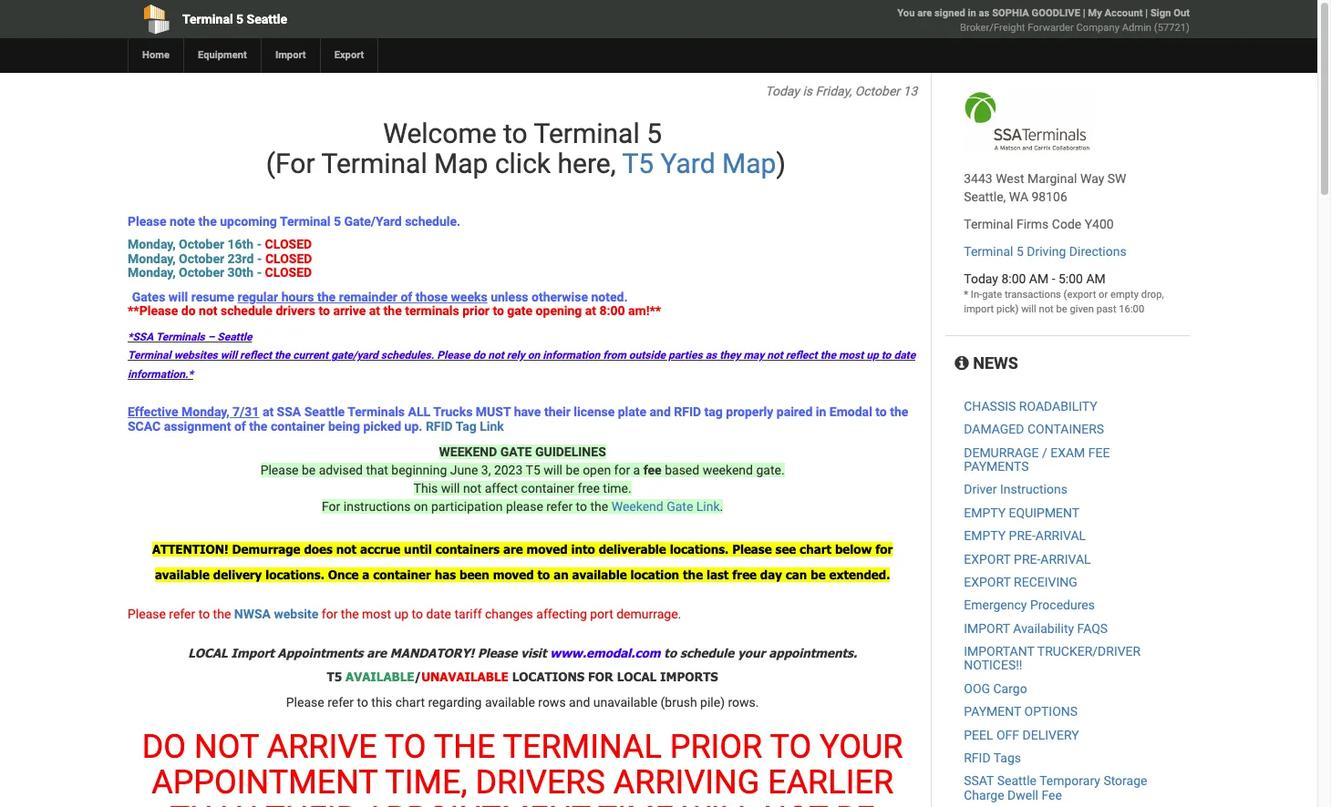 Task type: vqa. For each thing, say whether or not it's contained in the screenshot.
Forgot
no



Task type: describe. For each thing, give the bounding box(es) containing it.
the left "nwsa"
[[213, 607, 231, 622]]

2 export from the top
[[964, 575, 1011, 590]]

a inside the 'weekend gate guidelines please be advised that beginning june 3, 2023 t5 will be open for a fee based weekend gate. this will not affect container free time. for instructions on participation please refer to the weekend gate link .'
[[633, 463, 640, 478]]

than
[[170, 800, 258, 808]]

october left 13
[[855, 84, 900, 98]]

2 horizontal spatial at
[[585, 304, 596, 318]]

0 vertical spatial not
[[194, 728, 259, 766]]

in inside at ssa seattle terminals all trucks must have their license plate and rfid tag properly paired in emodal to the scac assignment of the container being picked up.
[[816, 405, 826, 420]]

to left this
[[357, 695, 368, 710]]

chassis roadability link
[[964, 399, 1097, 414]]

will inside gates will resume regular hours the remainder of those weeks unless otherwise noted. **please do not schedule drivers to arrive at the terminals prior to gate opening at 8:00 am!**
[[168, 290, 188, 304]]

2 to from the left
[[770, 728, 812, 766]]

license
[[574, 405, 615, 420]]

friday,
[[815, 84, 852, 98]]

2 empty from the top
[[964, 529, 1006, 543]]

date inside *ssa terminals – seattle terminal websites will reflect the current gate/yard schedules. please do not rely on information from outside parties as they may not reflect the most up to date information.*
[[894, 350, 915, 362]]

t5 inside welcome to terminal 5 (for terminal map click here, t5 yard map )
[[622, 148, 654, 180]]

in-
[[971, 289, 982, 301]]

forwarder
[[1028, 22, 1074, 34]]

please inside attention! demurrage does not accrue until containers are moved into deliverable locations. please see chart below for available delivery locations. once a container has been moved to an available location the last free day can be extended.
[[732, 542, 772, 557]]

peel off delivery link
[[964, 728, 1079, 743]]

fee
[[1041, 788, 1062, 803]]

1 vertical spatial not
[[763, 800, 828, 808]]

to left "nwsa"
[[198, 607, 210, 622]]

chassis roadability damaged containers demurrage / exam fee payments driver instructions empty equipment empty pre-arrival export pre-arrival export receiving emergency procedures import availability faqs important trucker/driver notices!! oog cargo payment options peel off delivery rfid tags ssat seattle temporary storage charge dwell fee
[[964, 399, 1147, 803]]

to right the prior
[[493, 304, 504, 318]]

.
[[720, 500, 723, 514]]

off
[[996, 728, 1019, 743]]

the left terminals
[[383, 304, 402, 318]]

1 vertical spatial up
[[394, 607, 409, 622]]

weekend gate link link
[[611, 500, 720, 514]]

an
[[554, 568, 569, 582]]

properly
[[726, 405, 773, 420]]

gate inside gates will resume regular hours the remainder of those weeks unless otherwise noted. **please do not schedule drivers to arrive at the terminals prior to gate opening at 8:00 am!**
[[507, 304, 533, 318]]

on inside the 'weekend gate guidelines please be advised that beginning june 3, 2023 t5 will be open for a fee based weekend gate. this will not affect container free time. for instructions on participation please refer to the weekend gate link .'
[[414, 500, 428, 514]]

not inside today                                                                                                                                                                                                                                                                                                                                                                                                                                                                                                                                                                                                                                                                                                           8:00 am - 5:00 am * in-gate transactions (export or empty drop, import pick) will not be given past 16:00
[[1039, 304, 1054, 315]]

here,
[[557, 148, 616, 180]]

terminal 5 driving directions link
[[964, 244, 1126, 259]]

terminal firms code y400
[[964, 217, 1114, 232]]

- right 16th
[[257, 237, 262, 252]]

(for
[[266, 148, 315, 180]]

nwsa
[[234, 607, 271, 622]]

y400
[[1085, 217, 1114, 232]]

be left advised at the left bottom of page
[[302, 463, 316, 478]]

free inside the 'weekend gate guidelines please be advised that beginning june 3, 2023 t5 will be open for a fee based weekend gate. this will not affect container free time. for instructions on participation please refer to the weekend gate link .'
[[578, 481, 600, 496]]

be inside attention! demurrage does not accrue until containers are moved into deliverable locations. please see chart below for available delivery locations. once a container has been moved to an available location the last free day can be extended.
[[811, 568, 826, 582]]

3,
[[481, 463, 491, 478]]

container inside at ssa seattle terminals all trucks must have their license plate and rfid tag properly paired in emodal to the scac assignment of the container being picked up.
[[271, 419, 325, 434]]

to inside welcome to terminal 5 (for terminal map click here, t5 yard map )
[[503, 118, 528, 150]]

demurrage
[[964, 445, 1039, 460]]

2 vertical spatial for
[[322, 607, 338, 622]]

0 vertical spatial arrival
[[1036, 529, 1086, 543]]

7/31
[[233, 405, 259, 420]]

instructions
[[343, 500, 411, 514]]

the right emodal
[[890, 405, 908, 420]]

are inside 'you are signed in as sophia goodlive | my account | sign out broker/freight forwarder company admin (57721)'
[[917, 7, 932, 19]]

terminal inside terminal 5 seattle link
[[182, 12, 233, 26]]

instructions
[[1000, 483, 1067, 497]]

1 horizontal spatial local
[[617, 670, 657, 684]]

1 | from the left
[[1083, 7, 1085, 19]]

**please
[[128, 304, 178, 318]]

5 inside please note the upcoming terminal 5 gate/yard schedule. monday, october 16th - closed monday, october 23rd - closed monday, october 30th - closed
[[334, 214, 341, 229]]

at ssa seattle terminals all trucks must have their license plate and rfid tag properly paired in emodal to the scac assignment of the container being picked up.
[[128, 405, 908, 434]]

emergency
[[964, 598, 1027, 613]]

5 left driving
[[1016, 244, 1024, 259]]

trucks
[[433, 405, 473, 420]]

seattle inside "chassis roadability damaged containers demurrage / exam fee payments driver instructions empty equipment empty pre-arrival export pre-arrival export receiving emergency procedures import availability faqs important trucker/driver notices!! oog cargo payment options peel off delivery rfid tags ssat seattle temporary storage charge dwell fee"
[[997, 774, 1037, 789]]

equipment
[[1009, 506, 1080, 520]]

1 reflect from the left
[[240, 350, 272, 362]]

0 horizontal spatial local
[[188, 646, 228, 661]]

2 closed from the top
[[265, 251, 312, 266]]

*ssa
[[128, 331, 153, 344]]

driving
[[1027, 244, 1066, 259]]

- right 23rd
[[257, 251, 262, 266]]

*
[[964, 289, 968, 301]]

in inside 'you are signed in as sophia goodlive | my account | sign out broker/freight forwarder company admin (57721)'
[[968, 7, 976, 19]]

to up mandatory!
[[412, 607, 423, 622]]

roadability
[[1019, 399, 1097, 414]]

refer inside the 'weekend gate guidelines please be advised that beginning june 3, 2023 t5 will be open for a fee based weekend gate. this will not affect container free time. for instructions on participation please refer to the weekend gate link .'
[[546, 500, 573, 514]]

8:00 inside gates will resume regular hours the remainder of those weeks unless otherwise noted. **please do not schedule drivers to arrive at the terminals prior to gate opening at 8:00 am!**
[[599, 304, 625, 318]]

seattle inside at ssa seattle terminals all trucks must have their license plate and rfid tag properly paired in emodal to the scac assignment of the container being picked up.
[[304, 405, 345, 420]]

1 closed from the top
[[265, 237, 312, 252]]

damaged
[[964, 422, 1024, 437]]

today                                                                                                                                                                                                                                                                                                                                                                                                                                                                                                                                                                                                                                                                                                           8:00 am - 5:00 am * in-gate transactions (export or empty drop, import pick) will not be given past 16:00
[[964, 272, 1164, 315]]

2023
[[494, 463, 523, 478]]

the left ssa
[[249, 419, 268, 434]]

the inside the 'weekend gate guidelines please be advised that beginning june 3, 2023 t5 will be open for a fee based weekend gate. this will not affect container free time. for instructions on participation please refer to the weekend gate link .'
[[590, 500, 608, 514]]

attention! demurrage does not accrue until containers are moved into deliverable locations. please see chart below for available delivery locations. once a container has been moved to an available location the last free day can be extended.
[[152, 542, 893, 582]]

0 vertical spatial moved
[[527, 542, 568, 557]]

payment options link
[[964, 705, 1078, 720]]

import inside 'local import appointments are mandatory! please visit www.emodal.com to schedule your appointments. t5 available / unavailable locations for local imports'
[[231, 646, 274, 661]]

2 am from the left
[[1086, 272, 1106, 286]]

their
[[266, 800, 356, 808]]

not inside attention! demurrage does not accrue until containers are moved into deliverable locations. please see chart below for available delivery locations. once a container has been moved to an available location the last free day can be extended.
[[336, 542, 356, 557]]

to inside at ssa seattle terminals all trucks must have their license plate and rfid tag properly paired in emodal to the scac assignment of the container being picked up.
[[875, 405, 887, 420]]

current
[[293, 350, 328, 362]]

be down guidelines
[[566, 463, 580, 478]]

unavailable
[[421, 670, 508, 684]]

seattle up the import link
[[247, 12, 287, 26]]

news
[[969, 354, 1018, 373]]

terminals
[[405, 304, 459, 318]]

see
[[775, 542, 796, 557]]

until
[[404, 542, 432, 557]]

once
[[328, 568, 359, 582]]

(brush
[[661, 695, 697, 710]]

(57721)
[[1154, 22, 1190, 34]]

1 vertical spatial most
[[362, 607, 391, 622]]

nwsa website link
[[234, 607, 318, 622]]

not left rely
[[488, 350, 504, 362]]

faqs
[[1077, 621, 1108, 636]]

schedule inside gates will resume regular hours the remainder of those weeks unless otherwise noted. **please do not schedule drivers to arrive at the terminals prior to gate opening at 8:00 am!**
[[221, 304, 273, 318]]

will down june
[[441, 481, 460, 496]]

resume
[[191, 290, 234, 304]]

to inside *ssa terminals – seattle terminal websites will reflect the current gate/yard schedules. please do not rely on information from outside parties as they may not reflect the most up to date information.*
[[881, 350, 891, 362]]

does
[[304, 542, 333, 557]]

5 up equipment
[[236, 12, 244, 26]]

day
[[760, 568, 782, 582]]

0 horizontal spatial available
[[155, 568, 210, 582]]

information
[[543, 350, 600, 362]]

(export
[[1064, 289, 1096, 301]]

0 horizontal spatial rfid
[[426, 419, 453, 434]]

local import appointments are mandatory! please visit www.emodal.com to schedule your appointments. t5 available / unavailable locations for local imports
[[188, 646, 857, 684]]

t5 inside 'local import appointments are mandatory! please visit www.emodal.com to schedule your appointments. t5 available / unavailable locations for local imports'
[[327, 670, 342, 684]]

october down note
[[179, 237, 224, 252]]

admin
[[1122, 22, 1151, 34]]

are inside attention! demurrage does not accrue until containers are moved into deliverable locations. please see chart below for available delivery locations. once a container has been moved to an available location the last free day can be extended.
[[503, 542, 523, 557]]

3443 west marginal way sw seattle, wa 98106
[[964, 171, 1126, 204]]

prior
[[462, 304, 489, 318]]

1 map from the left
[[434, 148, 488, 180]]

as inside *ssa terminals – seattle terminal websites will reflect the current gate/yard schedules. please do not rely on information from outside parties as they may not reflect the most up to date information.*
[[705, 350, 717, 362]]

not inside the 'weekend gate guidelines please be advised that beginning june 3, 2023 t5 will be open for a fee based weekend gate. this will not affect container free time. for instructions on participation please refer to the weekend gate link .'
[[463, 481, 482, 496]]

on inside *ssa terminals – seattle terminal websites will reflect the current gate/yard schedules. please do not rely on information from outside parties as they may not reflect the most up to date information.*
[[528, 350, 540, 362]]

signed
[[934, 7, 965, 19]]

and inside at ssa seattle terminals all trucks must have their license plate and rfid tag properly paired in emodal to the scac assignment of the container being picked up.
[[650, 405, 671, 420]]

www.emodal.com link
[[550, 646, 660, 661]]

arrive
[[267, 728, 377, 766]]

terminal 5 seattle
[[182, 12, 287, 26]]

5 inside welcome to terminal 5 (for terminal map click here, t5 yard map )
[[646, 118, 662, 150]]

0 horizontal spatial date
[[426, 607, 451, 622]]

those
[[416, 290, 448, 304]]

out
[[1173, 7, 1190, 19]]

terminal inside please note the upcoming terminal 5 gate/yard schedule. monday, october 16th - closed monday, october 23rd - closed monday, october 30th - closed
[[280, 214, 331, 229]]

to inside 'local import appointments are mandatory! please visit www.emodal.com to schedule your appointments. t5 available / unavailable locations for local imports'
[[664, 646, 677, 661]]

welcome to terminal 5 (for terminal map click here, t5 yard map )
[[259, 118, 786, 180]]

1 vertical spatial and
[[569, 695, 590, 710]]

refer for please refer to the nwsa website for the most up to date tariff changes affecting port demurrage.
[[169, 607, 195, 622]]

affecting
[[536, 607, 587, 622]]

ssa
[[277, 405, 301, 420]]

guidelines
[[535, 445, 606, 459]]

at inside at ssa seattle terminals all trucks must have their license plate and rfid tag properly paired in emodal to the scac assignment of the container being picked up.
[[262, 405, 274, 420]]

chassis
[[964, 399, 1016, 414]]

past
[[1096, 304, 1116, 315]]

last
[[706, 568, 729, 582]]

as inside 'you are signed in as sophia goodlive | my account | sign out broker/freight forwarder company admin (57721)'
[[979, 7, 990, 19]]

temporary
[[1039, 774, 1100, 789]]

rfid inside "chassis roadability damaged containers demurrage / exam fee payments driver instructions empty equipment empty pre-arrival export pre-arrival export receiving emergency procedures import availability faqs important trucker/driver notices!! oog cargo payment options peel off delivery rfid tags ssat seattle temporary storage charge dwell fee"
[[964, 751, 991, 766]]

may
[[743, 350, 764, 362]]

refer for please refer to this chart regarding available rows and unavailable (brush pile) rows.
[[327, 695, 354, 710]]

rows.
[[728, 695, 759, 710]]

has
[[435, 568, 456, 582]]

noted.
[[591, 290, 628, 304]]

export
[[334, 49, 364, 61]]

/ inside "chassis roadability damaged containers demurrage / exam fee payments driver instructions empty equipment empty pre-arrival export pre-arrival export receiving emergency procedures import availability faqs important trucker/driver notices!! oog cargo payment options peel off delivery rfid tags ssat seattle temporary storage charge dwell fee"
[[1042, 445, 1047, 460]]

dwell
[[1007, 788, 1038, 803]]

goodlive
[[1032, 7, 1080, 19]]

/ inside 'local import appointments are mandatory! please visit www.emodal.com to schedule your appointments. t5 available / unavailable locations for local imports'
[[414, 670, 421, 684]]

the inside attention! demurrage does not accrue until containers are moved into deliverable locations. please see chart below for available delivery locations. once a container has been moved to an available location the last free day can be extended.
[[683, 568, 703, 582]]

will inside *ssa terminals – seattle terminal websites will reflect the current gate/yard schedules. please do not rely on information from outside parties as they may not reflect the most up to date information.*
[[220, 350, 237, 362]]

time,
[[385, 764, 467, 803]]

terminal
[[503, 728, 662, 766]]

1 empty from the top
[[964, 506, 1006, 520]]

please up arrive
[[286, 695, 324, 710]]

ssat seattle temporary storage charge dwell fee link
[[964, 774, 1147, 803]]

this
[[413, 481, 438, 496]]

2 horizontal spatial available
[[572, 568, 627, 582]]

opening
[[536, 304, 582, 318]]

a inside attention! demurrage does not accrue until containers are moved into deliverable locations. please see chart below for available delivery locations. once a container has been moved to an available location the last free day can be extended.
[[362, 568, 370, 582]]

0 horizontal spatial link
[[480, 419, 504, 434]]

1 am from the left
[[1029, 272, 1049, 286]]

do inside *ssa terminals – seattle terminal websites will reflect the current gate/yard schedules. please do not rely on information from outside parties as they may not reflect the most up to date information.*
[[473, 350, 485, 362]]

charge
[[964, 788, 1004, 803]]

gate inside today                                                                                                                                                                                                                                                                                                                                                                                                                                                                                                                                                                                                                                                                                                           8:00 am - 5:00 am * in-gate transactions (export or empty drop, import pick) will not be given past 16:00
[[982, 289, 1002, 301]]

8:00 inside today                                                                                                                                                                                                                                                                                                                                                                                                                                                                                                                                                                                                                                                                                                           8:00 am - 5:00 am * in-gate transactions (export or empty drop, import pick) will not be given past 16:00
[[1001, 272, 1026, 286]]

receiving
[[1014, 575, 1077, 590]]

regular
[[237, 290, 278, 304]]



Task type: locate. For each thing, give the bounding box(es) containing it.
0 horizontal spatial refer
[[169, 607, 195, 622]]

0 vertical spatial t5
[[622, 148, 654, 180]]

arrival
[[1036, 529, 1086, 543], [1041, 552, 1091, 567]]

at left ssa
[[262, 405, 274, 420]]

most inside *ssa terminals – seattle terminal websites will reflect the current gate/yard schedules. please do not rely on information from outside parties as they may not reflect the most up to date information.*
[[839, 350, 864, 362]]

extended.
[[829, 568, 890, 582]]

for right website at the left of page
[[322, 607, 338, 622]]

as up broker/freight
[[979, 7, 990, 19]]

1 horizontal spatial 8:00
[[1001, 272, 1026, 286]]

not up once
[[336, 542, 356, 557]]

be left given at the top right
[[1056, 304, 1067, 315]]

please down ssa
[[260, 463, 299, 478]]

import inside the import link
[[275, 49, 306, 61]]

0 vertical spatial /
[[1042, 445, 1047, 460]]

containers
[[435, 542, 500, 557]]

date left tariff
[[426, 607, 451, 622]]

0 horizontal spatial t5
[[327, 670, 342, 684]]

www.emodal.com
[[550, 646, 660, 661]]

container inside attention! demurrage does not accrue until containers are moved into deliverable locations. please see chart below for available delivery locations. once a container has been moved to an available location the last free day can be extended.
[[373, 568, 431, 582]]

0 vertical spatial on
[[528, 350, 540, 362]]

trucker/driver
[[1037, 645, 1141, 659]]

1 horizontal spatial map
[[722, 148, 776, 180]]

the down time.
[[590, 500, 608, 514]]

up inside *ssa terminals – seattle terminal websites will reflect the current gate/yard schedules. please do not rely on information from outside parties as they may not reflect the most up to date information.*
[[866, 350, 879, 362]]

0 horizontal spatial a
[[362, 568, 370, 582]]

important
[[964, 645, 1034, 659]]

tags
[[994, 751, 1021, 766]]

will down guidelines
[[544, 463, 562, 478]]

pick)
[[996, 304, 1019, 315]]

t5 down the appointments
[[327, 670, 342, 684]]

today is friday, october 13
[[765, 84, 917, 98]]

0 vertical spatial pre-
[[1009, 529, 1036, 543]]

the right note
[[198, 214, 217, 229]]

0 vertical spatial as
[[979, 7, 990, 19]]

0 horizontal spatial up
[[394, 607, 409, 622]]

wa
[[1009, 190, 1028, 204]]

1 horizontal spatial terminals
[[348, 405, 405, 420]]

0 vertical spatial date
[[894, 350, 915, 362]]

in
[[968, 7, 976, 19], [816, 405, 826, 420]]

am!**
[[628, 304, 661, 318]]

terminals left all
[[348, 405, 405, 420]]

0 horizontal spatial schedule
[[221, 304, 273, 318]]

reflect left current
[[240, 350, 272, 362]]

2 horizontal spatial rfid
[[964, 751, 991, 766]]

rfid inside at ssa seattle terminals all trucks must have their license plate and rfid tag properly paired in emodal to the scac assignment of the container being picked up.
[[674, 405, 701, 420]]

please left visit
[[478, 646, 517, 661]]

and right plate
[[650, 405, 671, 420]]

16th
[[228, 237, 254, 252]]

schedule.
[[405, 214, 461, 229]]

2 reflect from the left
[[786, 350, 817, 362]]

map left click
[[434, 148, 488, 180]]

1 horizontal spatial at
[[369, 304, 380, 318]]

marginal
[[1027, 171, 1077, 186]]

0 horizontal spatial terminals
[[156, 331, 205, 344]]

for inside attention! demurrage does not accrue until containers are moved into deliverable locations. please see chart below for available delivery locations. once a container has been moved to an available location the last free day can be extended.
[[875, 542, 893, 557]]

0 vertical spatial free
[[578, 481, 600, 496]]

1 horizontal spatial for
[[614, 463, 630, 478]]

schedule inside 'local import appointments are mandatory! please visit www.emodal.com to schedule your appointments. t5 available / unavailable locations for local imports'
[[680, 646, 734, 661]]

*ssa terminals – seattle terminal websites will reflect the current gate/yard schedules. please do not rely on information from outside parties as they may not reflect the most up to date information.*
[[128, 331, 915, 381]]

export pre-arrival link
[[964, 552, 1091, 567]]

refer left this
[[327, 695, 354, 710]]

to right the welcome
[[503, 118, 528, 150]]

free down open
[[578, 481, 600, 496]]

not up participation
[[463, 481, 482, 496]]

on
[[528, 350, 540, 362], [414, 500, 428, 514]]

demurrage.
[[616, 607, 681, 622]]

earlier
[[768, 764, 893, 803]]

1 vertical spatial empty
[[964, 529, 1006, 543]]

0 horizontal spatial chart
[[395, 695, 425, 710]]

0 vertical spatial terminals
[[156, 331, 205, 344]]

available down 'into'
[[572, 568, 627, 582]]

information.*
[[128, 368, 193, 381]]

schedule up imports
[[680, 646, 734, 661]]

will inside today                                                                                                                                                                                                                                                                                                                                                                                                                                                                                                                                                                                                                                                                                                           8:00 am - 5:00 am * in-gate transactions (export or empty drop, import pick) will not be given past 16:00
[[1021, 304, 1036, 315]]

most up emodal
[[839, 350, 864, 362]]

port
[[590, 607, 613, 622]]

seattle right –
[[217, 331, 252, 344]]

drivers
[[475, 764, 605, 803]]

to inside the 'weekend gate guidelines please be advised that beginning june 3, 2023 t5 will be open for a fee based weekend gate. this will not affect container free time. for instructions on participation please refer to the weekend gate link .'
[[576, 500, 587, 514]]

appointments.
[[769, 646, 857, 661]]

delivery
[[213, 568, 262, 582]]

closed
[[265, 237, 312, 252], [265, 251, 312, 266], [265, 265, 312, 280]]

0 vertical spatial local
[[188, 646, 228, 661]]

2 vertical spatial container
[[373, 568, 431, 582]]

be
[[1056, 304, 1067, 315], [302, 463, 316, 478], [566, 463, 580, 478], [811, 568, 826, 582]]

0 horizontal spatial locations.
[[265, 568, 324, 582]]

0 vertical spatial most
[[839, 350, 864, 362]]

not inside gates will resume regular hours the remainder of those weeks unless otherwise noted. **please do not schedule drivers to arrive at the terminals prior to gate opening at 8:00 am!**
[[199, 304, 217, 318]]

are down please
[[503, 542, 523, 557]]

the up emodal
[[820, 350, 836, 362]]

0 vertical spatial today
[[765, 84, 799, 98]]

date left info circle icon
[[894, 350, 915, 362]]

options
[[1024, 705, 1078, 720]]

driver
[[964, 483, 997, 497]]

container up please
[[521, 481, 574, 496]]

0 vertical spatial gate
[[982, 289, 1002, 301]]

1 horizontal spatial a
[[633, 463, 640, 478]]

2 | from the left
[[1145, 7, 1148, 19]]

chart right this
[[395, 695, 425, 710]]

broker/freight
[[960, 22, 1025, 34]]

1 vertical spatial in
[[816, 405, 826, 420]]

0 horizontal spatial am
[[1029, 272, 1049, 286]]

chart inside attention! demurrage does not accrue until containers are moved into deliverable locations. please see chart below for available delivery locations. once a container has been moved to an available location the last free day can be extended.
[[800, 542, 831, 557]]

0 vertical spatial import
[[275, 49, 306, 61]]

please
[[506, 500, 543, 514]]

- inside today                                                                                                                                                                                                                                                                                                                                                                                                                                                                                                                                                                                                                                                                                                           8:00 am - 5:00 am * in-gate transactions (export or empty drop, import pick) will not be given past 16:00
[[1052, 272, 1055, 286]]

drop,
[[1141, 289, 1164, 301]]

advised
[[319, 463, 363, 478]]

availability
[[1013, 621, 1074, 636]]

1 horizontal spatial /
[[1042, 445, 1047, 460]]

1 vertical spatial a
[[362, 568, 370, 582]]

chart
[[800, 542, 831, 557], [395, 695, 425, 710]]

2 vertical spatial refer
[[327, 695, 354, 710]]

- right 30th in the top left of the page
[[257, 265, 262, 280]]

map right yard
[[722, 148, 776, 180]]

sw
[[1107, 171, 1126, 186]]

0 horizontal spatial container
[[271, 419, 325, 434]]

0 vertical spatial link
[[480, 419, 504, 434]]

to up imports
[[664, 646, 677, 661]]

t5 yard map link
[[622, 148, 776, 180]]

0 vertical spatial a
[[633, 463, 640, 478]]

free
[[578, 481, 600, 496], [732, 568, 757, 582]]

0 vertical spatial 8:00
[[1001, 272, 1026, 286]]

the inside please note the upcoming terminal 5 gate/yard schedule. monday, october 16th - closed monday, october 23rd - closed monday, october 30th - closed
[[198, 214, 217, 229]]

terminal 5 seattle image
[[964, 91, 1091, 151]]

be right can
[[811, 568, 826, 582]]

container down "until"
[[373, 568, 431, 582]]

refer down attention!
[[169, 607, 195, 622]]

moved up an
[[527, 542, 568, 557]]

import
[[275, 49, 306, 61], [231, 646, 274, 661]]

0 vertical spatial chart
[[800, 542, 831, 557]]

are inside 'local import appointments are mandatory! please visit www.emodal.com to schedule your appointments. t5 available / unavailable locations for local imports'
[[367, 646, 387, 661]]

up up emodal
[[866, 350, 879, 362]]

scac
[[128, 419, 161, 434]]

do right **please
[[181, 304, 196, 318]]

2 map from the left
[[722, 148, 776, 180]]

1 vertical spatial schedule
[[680, 646, 734, 661]]

not right the will
[[763, 800, 828, 808]]

up up mandatory!
[[394, 607, 409, 622]]

available down attention!
[[155, 568, 210, 582]]

today for today is friday, october 13
[[765, 84, 799, 98]]

demurrage
[[232, 542, 300, 557]]

/ left exam
[[1042, 445, 1047, 460]]

otherwise
[[531, 290, 588, 304]]

1 to from the left
[[385, 728, 426, 766]]

0 horizontal spatial gate
[[507, 304, 533, 318]]

at right arrive
[[369, 304, 380, 318]]

will
[[682, 800, 755, 808]]

drivers
[[276, 304, 315, 318]]

october left 23rd
[[179, 251, 224, 266]]

1 vertical spatial arrival
[[1041, 552, 1091, 567]]

1 vertical spatial link
[[696, 500, 720, 514]]

info circle image
[[955, 356, 969, 372]]

today left is
[[765, 84, 799, 98]]

rfid down the peel
[[964, 751, 991, 766]]

company
[[1076, 22, 1119, 34]]

click
[[495, 148, 551, 180]]

1 vertical spatial for
[[875, 542, 893, 557]]

0 horizontal spatial do
[[181, 304, 196, 318]]

1 horizontal spatial available
[[485, 695, 535, 710]]

am up or
[[1086, 272, 1106, 286]]

most
[[839, 350, 864, 362], [362, 607, 391, 622]]

the right the hours
[[317, 290, 336, 304]]

1 vertical spatial 8:00
[[599, 304, 625, 318]]

today for today                                                                                                                                                                                                                                                                                                                                                                                                                                                                                                                                                                                                                                                                                                           8:00 am - 5:00 am * in-gate transactions (export or empty drop, import pick) will not be given past 16:00
[[964, 272, 998, 286]]

/ down mandatory!
[[414, 670, 421, 684]]

weeks
[[451, 290, 487, 304]]

time.
[[603, 481, 631, 496]]

0 horizontal spatial reflect
[[240, 350, 272, 362]]

0 horizontal spatial as
[[705, 350, 717, 362]]

0 horizontal spatial 8:00
[[599, 304, 625, 318]]

and right rows
[[569, 695, 590, 710]]

2 horizontal spatial are
[[917, 7, 932, 19]]

5 left gate/yard
[[334, 214, 341, 229]]

export up emergency
[[964, 575, 1011, 590]]

t5 left yard
[[622, 148, 654, 180]]

in right paired
[[816, 405, 826, 420]]

the left current
[[274, 350, 290, 362]]

1 vertical spatial do
[[473, 350, 485, 362]]

link inside the 'weekend gate guidelines please be advised that beginning june 3, 2023 t5 will be open for a fee based weekend gate. this will not affect container free time. for instructions on participation please refer to the weekend gate link .'
[[696, 500, 720, 514]]

pre- down empty pre-arrival link
[[1014, 552, 1041, 567]]

not
[[194, 728, 259, 766], [763, 800, 828, 808]]

0 horizontal spatial to
[[385, 728, 426, 766]]

to inside attention! demurrage does not accrue until containers are moved into deliverable locations. please see chart below for available delivery locations. once a container has been moved to an available location the last free day can be extended.
[[537, 568, 550, 582]]

2 horizontal spatial container
[[521, 481, 574, 496]]

1 horizontal spatial do
[[473, 350, 485, 362]]

refer right please
[[546, 500, 573, 514]]

to left your
[[770, 728, 812, 766]]

the left last
[[683, 568, 703, 582]]

be inside today                                                                                                                                                                                                                                                                                                                                                                                                                                                                                                                                                                                                                                                                                                           8:00 am - 5:00 am * in-gate transactions (export or empty drop, import pick) will not be given past 16:00
[[1056, 304, 1067, 315]]

export up export receiving link
[[964, 552, 1011, 567]]

2 vertical spatial t5
[[327, 670, 342, 684]]

to right emodal
[[875, 405, 887, 420]]

at right opening
[[585, 304, 596, 318]]

local
[[188, 646, 228, 661], [617, 670, 657, 684]]

5 right here,
[[646, 118, 662, 150]]

below
[[835, 542, 872, 557]]

map
[[434, 148, 488, 180], [722, 148, 776, 180]]

empty down empty equipment link
[[964, 529, 1006, 543]]

am
[[1029, 272, 1049, 286], [1086, 272, 1106, 286]]

1 vertical spatial chart
[[395, 695, 425, 710]]

moved right been at the left bottom of page
[[493, 568, 534, 582]]

1 export from the top
[[964, 552, 1011, 567]]

not up than
[[194, 728, 259, 766]]

0 vertical spatial of
[[401, 290, 412, 304]]

your
[[738, 646, 765, 661]]

home
[[142, 49, 170, 61]]

please inside *ssa terminals – seattle terminal websites will reflect the current gate/yard schedules. please do not rely on information from outside parties as they may not reflect the most up to date information.*
[[437, 350, 470, 362]]

not down the transactions
[[1039, 304, 1054, 315]]

most up available
[[362, 607, 391, 622]]

seattle
[[247, 12, 287, 26], [217, 331, 252, 344], [304, 405, 345, 420], [997, 774, 1037, 789]]

0 vertical spatial export
[[964, 552, 1011, 567]]

rfid left tag
[[674, 405, 701, 420]]

1 vertical spatial gate
[[507, 304, 533, 318]]

import down "nwsa"
[[231, 646, 274, 661]]

0 vertical spatial in
[[968, 7, 976, 19]]

free inside attention! demurrage does not accrue until containers are moved into deliverable locations. please see chart below for available delivery locations. once a container has been moved to an available location the last free day can be extended.
[[732, 568, 757, 582]]

today inside today                                                                                                                                                                                                                                                                                                                                                                                                                                                                                                                                                                                                                                                                                                           8:00 am - 5:00 am * in-gate transactions (export or empty drop, import pick) will not be given past 16:00
[[964, 272, 998, 286]]

t5 inside the 'weekend gate guidelines please be advised that beginning june 3, 2023 t5 will be open for a fee based weekend gate. this will not affect container free time. for instructions on participation please refer to the weekend gate link .'
[[526, 463, 540, 478]]

you
[[897, 7, 915, 19]]

ssat
[[964, 774, 994, 789]]

13
[[903, 84, 917, 98]]

–
[[208, 331, 215, 344]]

export link
[[320, 38, 378, 73]]

locations. up last
[[670, 542, 729, 557]]

account
[[1105, 7, 1143, 19]]

1 vertical spatial /
[[414, 670, 421, 684]]

of left those
[[401, 290, 412, 304]]

note
[[170, 214, 195, 229]]

of inside at ssa seattle terminals all trucks must have their license plate and rfid tag properly paired in emodal to the scac assignment of the container being picked up.
[[234, 419, 246, 434]]

fee
[[643, 463, 662, 478]]

from
[[603, 350, 626, 362]]

gates
[[132, 290, 165, 304]]

do not arrive to the terminal prior to your appointment time, drivers arriving earlier than their appointment time will not 
[[142, 728, 903, 808]]

0 horizontal spatial /
[[414, 670, 421, 684]]

0 vertical spatial for
[[614, 463, 630, 478]]

0 horizontal spatial today
[[765, 84, 799, 98]]

import
[[964, 621, 1010, 636]]

to left arrive
[[319, 304, 330, 318]]

of inside gates will resume regular hours the remainder of those weeks unless otherwise noted. **please do not schedule drivers to arrive at the terminals prior to gate opening at 8:00 am!**
[[401, 290, 412, 304]]

the down once
[[341, 607, 359, 622]]

or
[[1099, 289, 1108, 301]]

1 vertical spatial date
[[426, 607, 451, 622]]

assignment
[[164, 419, 231, 434]]

1 vertical spatial t5
[[526, 463, 540, 478]]

0 vertical spatial refer
[[546, 500, 573, 514]]

please down attention!
[[128, 607, 166, 622]]

schedule down 30th in the top left of the page
[[221, 304, 273, 318]]

not up –
[[199, 304, 217, 318]]

1 horizontal spatial schedule
[[680, 646, 734, 661]]

terminals inside at ssa seattle terminals all trucks must have their license plate and rfid tag properly paired in emodal to the scac assignment of the container being picked up.
[[348, 405, 405, 420]]

1 horizontal spatial on
[[528, 350, 540, 362]]

1 vertical spatial pre-
[[1014, 552, 1041, 567]]

terminals inside *ssa terminals – seattle terminal websites will reflect the current gate/yard schedules. please do not rely on information from outside parties as they may not reflect the most up to date information.*
[[156, 331, 205, 344]]

arrival down equipment
[[1036, 529, 1086, 543]]

8:00 up the transactions
[[1001, 272, 1026, 286]]

please inside please note the upcoming terminal 5 gate/yard schedule. monday, october 16th - closed monday, october 23rd - closed monday, october 30th - closed
[[128, 214, 166, 229]]

empty
[[1110, 289, 1139, 301]]

terminals up websites
[[156, 331, 205, 344]]

container inside the 'weekend gate guidelines please be advised that beginning june 3, 2023 t5 will be open for a fee based weekend gate. this will not affect container free time. for instructions on participation please refer to the weekend gate link .'
[[521, 481, 574, 496]]

the
[[434, 728, 495, 766]]

1 horizontal spatial to
[[770, 728, 812, 766]]

empty down driver
[[964, 506, 1006, 520]]

0 vertical spatial container
[[271, 419, 325, 434]]

1 horizontal spatial am
[[1086, 272, 1106, 286]]

on right rely
[[528, 350, 540, 362]]

do left rely
[[473, 350, 485, 362]]

gate up import
[[982, 289, 1002, 301]]

0 horizontal spatial at
[[262, 405, 274, 420]]

transactions
[[1005, 289, 1061, 301]]

1 horizontal spatial gate
[[982, 289, 1002, 301]]

today up in-
[[964, 272, 998, 286]]

will right websites
[[220, 350, 237, 362]]

october up resume
[[179, 265, 224, 280]]

1 horizontal spatial in
[[968, 7, 976, 19]]

please inside the 'weekend gate guidelines please be advised that beginning june 3, 2023 t5 will be open for a fee based weekend gate. this will not affect container free time. for instructions on participation please refer to the weekend gate link .'
[[260, 463, 299, 478]]

1 horizontal spatial up
[[866, 350, 879, 362]]

equipment
[[198, 49, 247, 61]]

please inside 'local import appointments are mandatory! please visit www.emodal.com to schedule your appointments. t5 available / unavailable locations for local imports'
[[478, 646, 517, 661]]

procedures
[[1030, 598, 1095, 613]]

1 horizontal spatial t5
[[526, 463, 540, 478]]

1 horizontal spatial are
[[503, 542, 523, 557]]

1 vertical spatial moved
[[493, 568, 534, 582]]

for up time.
[[614, 463, 630, 478]]

terminal inside *ssa terminals – seattle terminal websites will reflect the current gate/yard schedules. please do not rely on information from outside parties as they may not reflect the most up to date information.*
[[128, 350, 171, 362]]

3 closed from the top
[[265, 265, 312, 280]]

am up the transactions
[[1029, 272, 1049, 286]]

plate
[[618, 405, 646, 420]]

1 horizontal spatial container
[[373, 568, 431, 582]]

container
[[271, 419, 325, 434], [521, 481, 574, 496], [373, 568, 431, 582]]

been
[[459, 568, 489, 582]]

do inside gates will resume regular hours the remainder of those weeks unless otherwise noted. **please do not schedule drivers to arrive at the terminals prior to gate opening at 8:00 am!**
[[181, 304, 196, 318]]

1 vertical spatial free
[[732, 568, 757, 582]]

location
[[630, 568, 679, 582]]

seattle inside *ssa terminals – seattle terminal websites will reflect the current gate/yard schedules. please do not rely on information from outside parties as they may not reflect the most up to date information.*
[[217, 331, 252, 344]]

deliverable
[[599, 542, 666, 557]]

moved
[[527, 542, 568, 557], [493, 568, 534, 582]]

for inside the 'weekend gate guidelines please be advised that beginning june 3, 2023 t5 will be open for a fee based weekend gate. this will not affect container free time. for instructions on participation please refer to the weekend gate link .'
[[614, 463, 630, 478]]

unless
[[491, 290, 528, 304]]

1 horizontal spatial reflect
[[786, 350, 817, 362]]

1 horizontal spatial locations.
[[670, 542, 729, 557]]

chart right see
[[800, 542, 831, 557]]

to down open
[[576, 500, 587, 514]]

to left info circle icon
[[881, 350, 891, 362]]

1 vertical spatial of
[[234, 419, 246, 434]]

0 horizontal spatial not
[[194, 728, 259, 766]]

0 vertical spatial are
[[917, 7, 932, 19]]

not right may
[[767, 350, 783, 362]]

export
[[964, 552, 1011, 567], [964, 575, 1011, 590]]

0 vertical spatial up
[[866, 350, 879, 362]]



